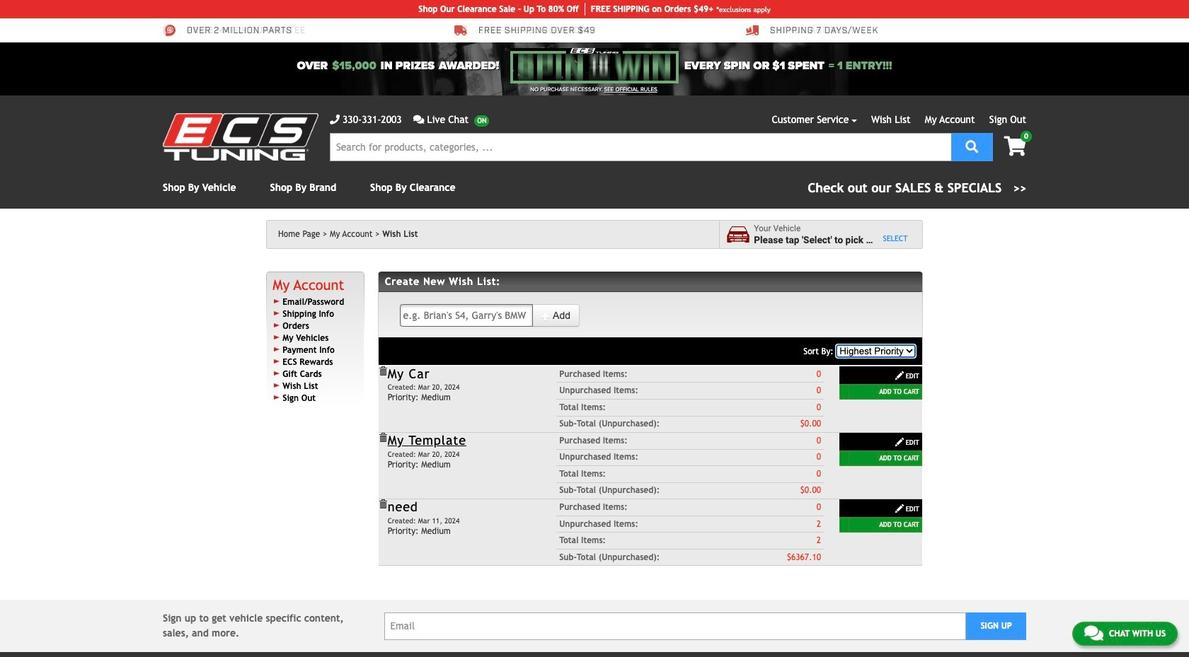 Task type: describe. For each thing, give the bounding box(es) containing it.
white image
[[895, 504, 905, 514]]

ecs tuning image
[[163, 113, 319, 161]]

0 vertical spatial white image
[[541, 312, 551, 321]]

Email email field
[[384, 613, 967, 641]]

delete image
[[378, 500, 388, 510]]

white image for 1st delete icon from the top of the page
[[895, 371, 905, 381]]

2 delete image from the top
[[378, 433, 388, 443]]

comments image
[[1085, 625, 1104, 642]]

search image
[[966, 140, 979, 153]]



Task type: locate. For each thing, give the bounding box(es) containing it.
1 vertical spatial delete image
[[378, 433, 388, 443]]

Search text field
[[330, 133, 952, 161]]

shopping cart image
[[1004, 137, 1027, 156]]

comments image
[[413, 115, 424, 125]]

2 vertical spatial white image
[[895, 438, 905, 448]]

phone image
[[330, 115, 340, 125]]

0 vertical spatial delete image
[[378, 367, 388, 377]]

1 vertical spatial white image
[[895, 371, 905, 381]]

white image
[[541, 312, 551, 321], [895, 371, 905, 381], [895, 438, 905, 448]]

white image for first delete icon from the bottom of the page
[[895, 438, 905, 448]]

ecs tuning 'spin to win' contest logo image
[[510, 48, 679, 84]]

delete image
[[378, 367, 388, 377], [378, 433, 388, 443]]

1 delete image from the top
[[378, 367, 388, 377]]

e.g. Brian's S4, Garry's BMW E92...etc text field
[[400, 304, 533, 327]]



Task type: vqa. For each thing, say whether or not it's contained in the screenshot.
comments image
yes



